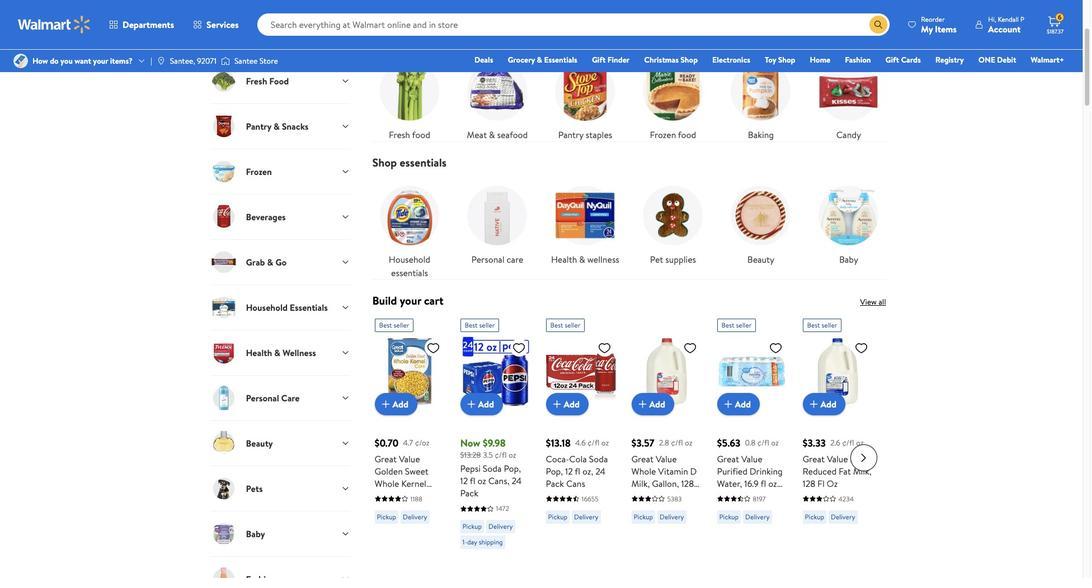 Task type: locate. For each thing, give the bounding box(es) containing it.
fresh food button
[[210, 58, 350, 104]]

2 seller from the left
[[479, 321, 495, 330]]

cans,
[[489, 476, 510, 488]]

2 add to cart image from the left
[[465, 398, 478, 411]]

add button up 2.6
[[803, 394, 846, 416]]

& inside "dropdown button"
[[274, 120, 280, 133]]

your left cart
[[400, 293, 422, 308]]

seller for $13.18
[[565, 321, 581, 330]]

2 best seller from the left
[[465, 321, 495, 330]]

2 add button from the left
[[460, 394, 503, 416]]

add button for $13.18
[[546, 394, 589, 416]]

santee,
[[170, 55, 195, 67]]

4 best seller from the left
[[722, 321, 752, 330]]

milk, left gallon, at the right of the page
[[632, 478, 650, 490]]

great inside $5.63 0.8 ¢/fl oz great value purified drinking water, 16.9 fl oz bottles, 40 count
[[717, 453, 740, 466]]

0 vertical spatial fresh
[[246, 75, 267, 87]]

cards
[[902, 54, 921, 65]]

great inside $0.70 4.7 ¢/oz great value golden sweet whole kernel corn, canned corn, 15 oz can
[[375, 453, 397, 466]]

oz right 15
[[409, 503, 417, 515]]

cans
[[566, 478, 586, 490]]

oz inside $13.18 4.6 ¢/fl oz coca-cola soda pop, 12 fl oz, 24 pack cans
[[602, 438, 609, 449]]

&
[[537, 54, 543, 65], [274, 120, 280, 133], [489, 129, 495, 141], [580, 254, 585, 266], [267, 256, 273, 269], [274, 347, 281, 359]]

food
[[412, 129, 430, 141], [678, 129, 697, 141]]

santee store
[[235, 55, 278, 67]]

2 food from the left
[[678, 129, 697, 141]]

add to cart image for now
[[465, 398, 478, 411]]

best for $0.70
[[379, 321, 392, 330]]

add to favorites list, pepsi soda pop, 12 fl oz cans, 24 pack image
[[513, 341, 526, 355]]

add button
[[375, 394, 418, 416], [460, 394, 503, 416], [546, 394, 589, 416], [632, 394, 675, 416], [717, 394, 760, 416], [803, 394, 846, 416]]

household essentials
[[246, 302, 328, 314]]

¢/fl
[[588, 438, 600, 449], [671, 438, 683, 449], [758, 438, 770, 449], [843, 438, 855, 449], [495, 450, 507, 461]]

gift
[[592, 54, 606, 65], [886, 54, 900, 65]]

2 128 from the left
[[803, 478, 816, 490]]

soda down 3.5
[[483, 463, 502, 476]]

1 horizontal spatial essentials
[[544, 54, 578, 65]]

3 best from the left
[[551, 321, 564, 330]]

0 horizontal spatial frozen
[[246, 166, 272, 178]]

2 best from the left
[[465, 321, 478, 330]]

5 best seller from the left
[[808, 321, 838, 330]]

great inside the $3.57 2.8 ¢/fl oz great value whole vitamin d milk, gallon, 128 fl oz
[[632, 453, 654, 466]]

hi, kendall p account
[[989, 14, 1025, 35]]

pickup down the 'bottles,'
[[720, 513, 739, 522]]

great down $5.63
[[717, 453, 740, 466]]

value down the 4.7
[[399, 453, 420, 466]]

1 horizontal spatial health
[[551, 254, 577, 266]]

best for now
[[465, 321, 478, 330]]

1 vertical spatial essentials
[[391, 267, 428, 279]]

2 value from the left
[[656, 453, 677, 466]]

4 seller from the left
[[736, 321, 752, 330]]

add to cart image up now at bottom
[[465, 398, 478, 411]]

1 add from the left
[[393, 398, 409, 411]]

5 add button from the left
[[717, 394, 760, 416]]

 image
[[13, 54, 28, 68]]

1 horizontal spatial personal
[[472, 254, 505, 266]]

& for snacks
[[274, 120, 280, 133]]

health inside health & wellness link
[[551, 254, 577, 266]]

0 horizontal spatial pack
[[460, 488, 479, 500]]

 image for santee, 92071
[[157, 57, 166, 65]]

pickup up day in the left of the page
[[463, 523, 482, 532]]

milk, inside $3.33 2.6 ¢/fl oz great value 2% reduced fat milk, 128 fl oz
[[854, 466, 872, 478]]

delivery for 0.8
[[746, 513, 770, 522]]

0 horizontal spatial food
[[412, 129, 430, 141]]

1 horizontal spatial beauty
[[748, 254, 775, 266]]

best
[[379, 321, 392, 330], [465, 321, 478, 330], [551, 321, 564, 330], [722, 321, 735, 330], [808, 321, 820, 330]]

beverages
[[246, 211, 286, 223]]

seller for $5.63
[[736, 321, 752, 330]]

best up "coca-cola soda pop, 12 fl oz, 24 pack cans" image
[[551, 321, 564, 330]]

best up great value purified drinking water, 16.9 fl oz bottles, 40 count image
[[722, 321, 735, 330]]

 image right the 92071
[[221, 55, 230, 67]]

¢/fl inside $5.63 0.8 ¢/fl oz great value purified drinking water, 16.9 fl oz bottles, 40 count
[[758, 438, 770, 449]]

fresh down santee store
[[246, 75, 267, 87]]

3 product group from the left
[[546, 315, 616, 579]]

great value 2% reduced fat milk, 128 fl oz image
[[803, 337, 873, 407]]

best seller up pepsi soda pop, 12 fl oz cans, 24 pack image
[[465, 321, 495, 330]]

1 value from the left
[[399, 453, 420, 466]]

fashion link
[[840, 54, 876, 66]]

add to cart image
[[808, 398, 821, 411]]

1 vertical spatial beauty
[[246, 438, 273, 450]]

list containing fresh food
[[366, 45, 893, 142]]

128 left fl
[[803, 478, 816, 490]]

fresh
[[246, 75, 267, 87], [389, 129, 410, 141]]

how do you want your items?
[[32, 55, 133, 67]]

5383
[[668, 495, 682, 504]]

0 horizontal spatial personal
[[246, 392, 279, 405]]

add button for $0.70
[[375, 394, 418, 416]]

0 horizontal spatial pantry
[[246, 120, 272, 133]]

0 vertical spatial health
[[551, 254, 577, 266]]

5 seller from the left
[[822, 321, 838, 330]]

add to cart image up $0.70
[[379, 398, 393, 411]]

0 horizontal spatial baby
[[246, 528, 265, 541]]

view all link
[[861, 297, 886, 308]]

1 vertical spatial baby
[[246, 528, 265, 541]]

5 add to cart image from the left
[[722, 398, 735, 411]]

0 vertical spatial list
[[366, 45, 893, 142]]

& inside dropdown button
[[267, 256, 273, 269]]

0 horizontal spatial whole
[[375, 478, 399, 490]]

registry
[[936, 54, 964, 65]]

 image right |
[[157, 57, 166, 65]]

one debit link
[[974, 54, 1022, 66]]

oz,
[[583, 466, 594, 478]]

2 product group from the left
[[460, 315, 530, 579]]

great inside $3.33 2.6 ¢/fl oz great value 2% reduced fat milk, 128 fl oz
[[803, 453, 825, 466]]

day
[[467, 538, 477, 548]]

essentials up build your cart
[[391, 267, 428, 279]]

add for $5.63
[[735, 398, 751, 411]]

add up the 4.7
[[393, 398, 409, 411]]

1 great from the left
[[375, 453, 397, 466]]

grab & go button
[[210, 240, 350, 285]]

best seller up great value purified drinking water, 16.9 fl oz bottles, 40 count image
[[722, 321, 752, 330]]

pickup for $0.70
[[377, 513, 396, 522]]

1 food from the left
[[412, 129, 430, 141]]

2 gift from the left
[[886, 54, 900, 65]]

soda inside $13.18 4.6 ¢/fl oz coca-cola soda pop, 12 fl oz, 24 pack cans
[[589, 453, 608, 466]]

essentials
[[544, 54, 578, 65], [290, 302, 328, 314]]

oz up 2%
[[857, 438, 864, 449]]

oz inside $0.70 4.7 ¢/oz great value golden sweet whole kernel corn, canned corn, 15 oz can
[[409, 503, 417, 515]]

whole inside $0.70 4.7 ¢/oz great value golden sweet whole kernel corn, canned corn, 15 oz can
[[375, 478, 399, 490]]

delivery for 4.7
[[403, 513, 427, 522]]

seller up great value purified drinking water, 16.9 fl oz bottles, 40 count image
[[736, 321, 752, 330]]

list
[[366, 45, 893, 142], [366, 170, 893, 280]]

¢/fl right 3.5
[[495, 450, 507, 461]]

0 horizontal spatial beauty
[[246, 438, 273, 450]]

pickup down "cans"
[[548, 513, 568, 522]]

0 vertical spatial beauty
[[748, 254, 775, 266]]

1 vertical spatial household
[[246, 302, 288, 314]]

frozen inside list
[[650, 129, 676, 141]]

baby inside list
[[840, 254, 859, 266]]

pickup for $3.33
[[805, 513, 825, 522]]

0 horizontal spatial milk,
[[632, 478, 650, 490]]

personal inside dropdown button
[[246, 392, 279, 405]]

add up 2.6
[[821, 398, 837, 411]]

3 add from the left
[[564, 398, 580, 411]]

personal care button
[[210, 376, 350, 421]]

toy shop link
[[760, 54, 801, 66]]

great value golden sweet whole kernel corn, canned corn, 15 oz can image
[[375, 337, 445, 407]]

 image
[[221, 55, 230, 67], [157, 57, 166, 65]]

value down 2.6
[[827, 453, 849, 466]]

milk, inside the $3.57 2.8 ¢/fl oz great value whole vitamin d milk, gallon, 128 fl oz
[[632, 478, 650, 490]]

value inside $3.33 2.6 ¢/fl oz great value 2% reduced fat milk, 128 fl oz
[[827, 453, 849, 466]]

essentials for shop essentials
[[400, 155, 447, 170]]

value down 2.8
[[656, 453, 677, 466]]

1 vertical spatial your
[[400, 293, 422, 308]]

view
[[861, 297, 877, 308]]

food inside fresh food link
[[412, 129, 430, 141]]

1 product group from the left
[[375, 315, 445, 579]]

add button up $5.63
[[717, 394, 760, 416]]

baby inside dropdown button
[[246, 528, 265, 541]]

want
[[75, 55, 91, 67]]

0 horizontal spatial  image
[[157, 57, 166, 65]]

household up build your cart
[[389, 254, 431, 266]]

pepsi soda pop, 12 fl oz cans, 24 pack image
[[460, 337, 530, 407]]

1 horizontal spatial your
[[400, 293, 422, 308]]

0 horizontal spatial gift
[[592, 54, 606, 65]]

christmas shop link
[[639, 54, 703, 66]]

pack down pepsi
[[460, 488, 479, 500]]

1 add button from the left
[[375, 394, 418, 416]]

delivery for $9.98
[[489, 523, 513, 532]]

product group
[[375, 315, 445, 579], [460, 315, 530, 579], [546, 315, 616, 579], [632, 315, 702, 579], [717, 315, 787, 579], [803, 315, 873, 579]]

pantry staples
[[558, 129, 613, 141]]

4 best from the left
[[722, 321, 735, 330]]

fresh for fresh food
[[246, 75, 267, 87]]

grab
[[246, 256, 265, 269]]

0 horizontal spatial fresh
[[246, 75, 267, 87]]

value inside the $3.57 2.8 ¢/fl oz great value whole vitamin d milk, gallon, 128 fl oz
[[656, 453, 677, 466]]

24 right 'cans,'
[[512, 476, 522, 488]]

& for wellness
[[274, 347, 281, 359]]

health & wellness button
[[210, 330, 350, 376]]

3 add button from the left
[[546, 394, 589, 416]]

1 vertical spatial list
[[366, 170, 893, 280]]

1 gift from the left
[[592, 54, 606, 65]]

24 right oz,
[[596, 466, 606, 478]]

add button for $3.57
[[632, 394, 675, 416]]

add to cart image up the $13.18
[[551, 398, 564, 411]]

fl left gallon, at the right of the page
[[632, 490, 637, 503]]

shop down fresh food
[[373, 155, 397, 170]]

1 vertical spatial fresh
[[389, 129, 410, 141]]

great for $3.57
[[632, 453, 654, 466]]

add up 2.8
[[650, 398, 666, 411]]

whole
[[632, 466, 656, 478], [375, 478, 399, 490]]

4 value from the left
[[827, 453, 849, 466]]

your
[[93, 55, 108, 67], [400, 293, 422, 308]]

now
[[460, 437, 481, 451]]

pickup down fl
[[805, 513, 825, 522]]

beverages button
[[210, 194, 350, 240]]

whole down $3.57 at right bottom
[[632, 466, 656, 478]]

pantry inside the pantry staples link
[[558, 129, 584, 141]]

soda
[[589, 453, 608, 466], [483, 463, 502, 476]]

supplies
[[666, 254, 696, 266]]

& for wellness
[[580, 254, 585, 266]]

¢/fl right 0.8
[[758, 438, 770, 449]]

frozen
[[650, 129, 676, 141], [246, 166, 272, 178]]

health
[[551, 254, 577, 266], [246, 347, 272, 359]]

4 product group from the left
[[632, 315, 702, 579]]

add up $9.98
[[478, 398, 494, 411]]

1 best seller from the left
[[379, 321, 409, 330]]

¢/fl right 4.6
[[588, 438, 600, 449]]

product group containing $13.18
[[546, 315, 616, 579]]

fresh up shop essentials
[[389, 129, 410, 141]]

value
[[399, 453, 420, 466], [656, 453, 677, 466], [742, 453, 763, 466], [827, 453, 849, 466]]

3 value from the left
[[742, 453, 763, 466]]

add for $13.18
[[564, 398, 580, 411]]

product group containing now $9.98
[[460, 315, 530, 579]]

gift finder
[[592, 54, 630, 65]]

all
[[879, 297, 886, 308]]

pack inside $13.18 4.6 ¢/fl oz coca-cola soda pop, 12 fl oz, 24 pack cans
[[546, 478, 564, 490]]

beauty for the beauty link
[[748, 254, 775, 266]]

milk, right fat
[[854, 466, 872, 478]]

gift for gift cards
[[886, 54, 900, 65]]

2 great from the left
[[632, 453, 654, 466]]

2 corn, from the top
[[375, 503, 397, 515]]

$3.33 2.6 ¢/fl oz great value 2% reduced fat milk, 128 fl oz
[[803, 437, 872, 490]]

1 horizontal spatial frozen
[[650, 129, 676, 141]]

best down build
[[379, 321, 392, 330]]

value down 0.8
[[742, 453, 763, 466]]

3 add to cart image from the left
[[551, 398, 564, 411]]

3 great from the left
[[717, 453, 740, 466]]

add to cart image for $3.57
[[636, 398, 650, 411]]

grocery & essentials
[[508, 54, 578, 65]]

fresh inside list
[[389, 129, 410, 141]]

frozen food
[[650, 129, 697, 141]]

oz
[[602, 438, 609, 449], [685, 438, 693, 449], [772, 438, 779, 449], [857, 438, 864, 449], [509, 450, 516, 461], [478, 476, 486, 488], [769, 478, 777, 490], [639, 490, 648, 503], [409, 503, 417, 515]]

gift inside 'link'
[[886, 54, 900, 65]]

seller up great value 2% reduced fat milk, 128 fl oz image
[[822, 321, 838, 330]]

6 product group from the left
[[803, 315, 873, 579]]

next slide for product carousel list image
[[851, 445, 878, 472]]

whole left kernel
[[375, 478, 399, 490]]

1 horizontal spatial gift
[[886, 54, 900, 65]]

best seller for $3.33
[[808, 321, 838, 330]]

pop, down $9.98
[[504, 463, 521, 476]]

0 horizontal spatial 12
[[460, 476, 468, 488]]

delivery down 1188
[[403, 513, 427, 522]]

milk, for $3.33
[[854, 466, 872, 478]]

pantry for pantry staples
[[558, 129, 584, 141]]

1 horizontal spatial pop,
[[546, 466, 563, 478]]

5 add from the left
[[735, 398, 751, 411]]

essentials inside dropdown button
[[290, 302, 328, 314]]

4 add button from the left
[[632, 394, 675, 416]]

gift left cards
[[886, 54, 900, 65]]

6 add button from the left
[[803, 394, 846, 416]]

1 add to cart image from the left
[[379, 398, 393, 411]]

household inside dropdown button
[[246, 302, 288, 314]]

pack inside now $9.98 $13.28 3.5 ¢/fl oz pepsi soda pop, 12 fl oz cans, 24 pack
[[460, 488, 479, 500]]

fl inside $5.63 0.8 ¢/fl oz great value purified drinking water, 16.9 fl oz bottles, 40 count
[[761, 478, 767, 490]]

household essentials button
[[210, 285, 350, 330]]

delivery down 5383
[[660, 513, 684, 522]]

gift for gift finder
[[592, 54, 606, 65]]

pantry inside pantry & snacks "dropdown button"
[[246, 120, 272, 133]]

1 horizontal spatial 24
[[596, 466, 606, 478]]

pickup for $13.18
[[548, 513, 568, 522]]

baking
[[748, 129, 774, 141]]

essentials down search search box
[[544, 54, 578, 65]]

fl
[[575, 466, 581, 478], [470, 476, 476, 488], [761, 478, 767, 490], [632, 490, 637, 503]]

fresh inside dropdown button
[[246, 75, 267, 87]]

pickup left 15
[[377, 513, 396, 522]]

fl down $13.28
[[470, 476, 476, 488]]

best seller up "coca-cola soda pop, 12 fl oz, 24 pack cans" image
[[551, 321, 581, 330]]

5 product group from the left
[[717, 315, 787, 579]]

add to favorites list, great value 2% reduced fat milk, 128 fl oz image
[[855, 341, 869, 355]]

2 list from the top
[[366, 170, 893, 280]]

1 best from the left
[[379, 321, 392, 330]]

one debit
[[979, 54, 1017, 65]]

essentials inside household essentials
[[391, 267, 428, 279]]

list containing household essentials
[[366, 170, 893, 280]]

0 horizontal spatial 24
[[512, 476, 522, 488]]

0 vertical spatial personal
[[472, 254, 505, 266]]

¢/fl right 2.6
[[843, 438, 855, 449]]

seller up "coca-cola soda pop, 12 fl oz, 24 pack cans" image
[[565, 321, 581, 330]]

home
[[810, 54, 831, 65]]

cart
[[424, 293, 444, 308]]

6 add from the left
[[821, 398, 837, 411]]

best up great value 2% reduced fat milk, 128 fl oz image
[[808, 321, 820, 330]]

add button up the $13.18
[[546, 394, 589, 416]]

pickup
[[377, 513, 396, 522], [548, 513, 568, 522], [634, 513, 653, 522], [720, 513, 739, 522], [805, 513, 825, 522], [463, 523, 482, 532]]

d
[[691, 466, 697, 478]]

0 horizontal spatial essentials
[[290, 302, 328, 314]]

best seller for $13.18
[[551, 321, 581, 330]]

household
[[389, 254, 431, 266], [246, 302, 288, 314]]

best seller up great value 2% reduced fat milk, 128 fl oz image
[[808, 321, 838, 330]]

oz right 16.9
[[769, 478, 777, 490]]

shop left groceries
[[373, 30, 397, 45]]

household inside 'link'
[[389, 254, 431, 266]]

delivery down 4234
[[831, 513, 856, 522]]

food for frozen food
[[678, 129, 697, 141]]

0 vertical spatial frozen
[[650, 129, 676, 141]]

bottles,
[[717, 490, 747, 503]]

& for essentials
[[537, 54, 543, 65]]

1 seller from the left
[[394, 321, 409, 330]]

shop essentials
[[373, 155, 447, 170]]

1 vertical spatial essentials
[[290, 302, 328, 314]]

2.8
[[659, 438, 669, 449]]

3 seller from the left
[[565, 321, 581, 330]]

add to favorites list, coca-cola soda pop, 12 fl oz, 24 pack cans image
[[598, 341, 612, 355]]

fresh food link
[[373, 54, 447, 142]]

great down $3.33
[[803, 453, 825, 466]]

$13.18 4.6 ¢/fl oz coca-cola soda pop, 12 fl oz, 24 pack cans
[[546, 437, 609, 490]]

fl inside $13.18 4.6 ¢/fl oz coca-cola soda pop, 12 fl oz, 24 pack cans
[[575, 466, 581, 478]]

best for $13.18
[[551, 321, 564, 330]]

pet supplies link
[[636, 179, 711, 266]]

add to favorites list, great value purified drinking water, 16.9 fl oz bottles, 40 count image
[[769, 341, 783, 355]]

4 add to cart image from the left
[[636, 398, 650, 411]]

pickup for $3.57
[[634, 513, 653, 522]]

1 horizontal spatial pantry
[[558, 129, 584, 141]]

add to cart image up $5.63
[[722, 398, 735, 411]]

1 horizontal spatial whole
[[632, 466, 656, 478]]

128 inside the $3.57 2.8 ¢/fl oz great value whole vitamin d milk, gallon, 128 fl oz
[[682, 478, 694, 490]]

0 vertical spatial household
[[389, 254, 431, 266]]

delivery down '16655'
[[574, 513, 599, 522]]

¢/fl for $3.57
[[671, 438, 683, 449]]

¢/fl right 2.8
[[671, 438, 683, 449]]

2 add from the left
[[478, 398, 494, 411]]

gift left finder
[[592, 54, 606, 65]]

great down $0.70
[[375, 453, 397, 466]]

¢/fl inside $3.33 2.6 ¢/fl oz great value 2% reduced fat milk, 128 fl oz
[[843, 438, 855, 449]]

1 horizontal spatial  image
[[221, 55, 230, 67]]

1 vertical spatial personal
[[246, 392, 279, 405]]

beauty inside list
[[748, 254, 775, 266]]

pickup down gallon, at the right of the page
[[634, 513, 653, 522]]

¢/fl for $5.63
[[758, 438, 770, 449]]

do
[[50, 55, 59, 67]]

food inside frozen food link
[[678, 129, 697, 141]]

hi,
[[989, 14, 997, 24]]

value inside $5.63 0.8 ¢/fl oz great value purified drinking water, 16.9 fl oz bottles, 40 count
[[742, 453, 763, 466]]

12 inside $13.18 4.6 ¢/fl oz coca-cola soda pop, 12 fl oz, 24 pack cans
[[565, 466, 573, 478]]

add button up 2.8
[[632, 394, 675, 416]]

0 horizontal spatial household
[[246, 302, 288, 314]]

1 list from the top
[[366, 45, 893, 142]]

delivery for 2.6
[[831, 513, 856, 522]]

¢/fl for $13.18
[[588, 438, 600, 449]]

pop,
[[504, 463, 521, 476], [546, 466, 563, 478]]

great value purified drinking water, 16.9 fl oz bottles, 40 count image
[[717, 337, 787, 407]]

pantry left 'snacks'
[[246, 120, 272, 133]]

add button up $0.70
[[375, 394, 418, 416]]

delivery down the "8197" in the right bottom of the page
[[746, 513, 770, 522]]

essentials up wellness
[[290, 302, 328, 314]]

toy
[[765, 54, 777, 65]]

seller up pepsi soda pop, 12 fl oz cans, 24 pack image
[[479, 321, 495, 330]]

$5.63
[[717, 437, 741, 451]]

delivery down 1472
[[489, 523, 513, 532]]

0 horizontal spatial your
[[93, 55, 108, 67]]

1 horizontal spatial pack
[[546, 478, 564, 490]]

value for $3.33
[[827, 453, 849, 466]]

1 horizontal spatial 128
[[803, 478, 816, 490]]

personal inside list
[[472, 254, 505, 266]]

add button up now at bottom
[[460, 394, 503, 416]]

1 vertical spatial frozen
[[246, 166, 272, 178]]

pop, left "cans"
[[546, 466, 563, 478]]

1 vertical spatial health
[[246, 347, 272, 359]]

household down the grab & go
[[246, 302, 288, 314]]

1 horizontal spatial baby
[[840, 254, 859, 266]]

fl left oz,
[[575, 466, 581, 478]]

services
[[207, 18, 239, 31]]

great for $3.33
[[803, 453, 825, 466]]

fashion
[[845, 54, 871, 65]]

christmas
[[645, 54, 679, 65]]

1 horizontal spatial food
[[678, 129, 697, 141]]

12 left oz,
[[565, 466, 573, 478]]

1 horizontal spatial fresh
[[389, 129, 410, 141]]

best up pepsi soda pop, 12 fl oz cans, 24 pack image
[[465, 321, 478, 330]]

1 horizontal spatial 12
[[565, 466, 573, 478]]

¢/fl inside $13.18 4.6 ¢/fl oz coca-cola soda pop, 12 fl oz, 24 pack cans
[[588, 438, 600, 449]]

essentials down fresh food
[[400, 155, 447, 170]]

12 down $13.28
[[460, 476, 468, 488]]

debit
[[998, 54, 1017, 65]]

food
[[269, 75, 289, 87]]

meat
[[467, 129, 487, 141]]

1 horizontal spatial milk,
[[854, 466, 872, 478]]

& inside dropdown button
[[274, 347, 281, 359]]

0 horizontal spatial 128
[[682, 478, 694, 490]]

personal for personal care
[[472, 254, 505, 266]]

health inside "health & wellness" dropdown button
[[246, 347, 272, 359]]

snacks
[[282, 120, 309, 133]]

1 128 from the left
[[682, 478, 694, 490]]

health for health & wellness
[[551, 254, 577, 266]]

5 best from the left
[[808, 321, 820, 330]]

oz right 4.6
[[602, 438, 609, 449]]

1 horizontal spatial soda
[[589, 453, 608, 466]]

1472
[[496, 505, 509, 514]]

beauty inside dropdown button
[[246, 438, 273, 450]]

4.7
[[403, 438, 413, 449]]

4 great from the left
[[803, 453, 825, 466]]

frozen inside dropdown button
[[246, 166, 272, 178]]

¢/fl inside the $3.57 2.8 ¢/fl oz great value whole vitamin d milk, gallon, 128 fl oz
[[671, 438, 683, 449]]

whole inside the $3.57 2.8 ¢/fl oz great value whole vitamin d milk, gallon, 128 fl oz
[[632, 466, 656, 478]]

0 vertical spatial baby
[[840, 254, 859, 266]]

4 add from the left
[[650, 398, 666, 411]]

list for shop groceries
[[366, 45, 893, 142]]

add up 0.8
[[735, 398, 751, 411]]

0 vertical spatial essentials
[[400, 155, 447, 170]]

0 horizontal spatial pop,
[[504, 463, 521, 476]]

0 horizontal spatial health
[[246, 347, 272, 359]]

add to cart image
[[379, 398, 393, 411], [465, 398, 478, 411], [551, 398, 564, 411], [636, 398, 650, 411], [722, 398, 735, 411]]

household for household essentials
[[246, 302, 288, 314]]

1 horizontal spatial household
[[389, 254, 431, 266]]

best seller down build
[[379, 321, 409, 330]]

3 best seller from the left
[[551, 321, 581, 330]]

128 up 5383
[[682, 478, 694, 490]]

4.6
[[576, 438, 586, 449]]

pantry left staples
[[558, 129, 584, 141]]

fl right 16.9
[[761, 478, 767, 490]]

frozen for frozen
[[246, 166, 272, 178]]

0 horizontal spatial soda
[[483, 463, 502, 476]]

add up 4.6
[[564, 398, 580, 411]]



Task type: describe. For each thing, give the bounding box(es) containing it.
best seller for $0.70
[[379, 321, 409, 330]]

best for $5.63
[[722, 321, 735, 330]]

add button for now
[[460, 394, 503, 416]]

kernel
[[402, 478, 427, 490]]

groceries
[[400, 30, 445, 45]]

product group containing $0.70
[[375, 315, 445, 579]]

great for $5.63
[[717, 453, 740, 466]]

you
[[60, 55, 73, 67]]

fresh food
[[246, 75, 289, 87]]

home link
[[805, 54, 836, 66]]

best for $3.33
[[808, 321, 820, 330]]

how
[[32, 55, 48, 67]]

finder
[[608, 54, 630, 65]]

fresh for fresh food
[[389, 129, 410, 141]]

¢/oz
[[415, 438, 430, 449]]

fl inside the $3.57 2.8 ¢/fl oz great value whole vitamin d milk, gallon, 128 fl oz
[[632, 490, 637, 503]]

best seller for now
[[465, 321, 495, 330]]

santee
[[235, 55, 258, 67]]

12 inside now $9.98 $13.28 3.5 ¢/fl oz pepsi soda pop, 12 fl oz cans, 24 pack
[[460, 476, 468, 488]]

soda inside now $9.98 $13.28 3.5 ¢/fl oz pepsi soda pop, 12 fl oz cans, 24 pack
[[483, 463, 502, 476]]

health for health & wellness
[[246, 347, 272, 359]]

shop right christmas
[[681, 54, 698, 65]]

$0.70 4.7 ¢/oz great value golden sweet whole kernel corn, canned corn, 15 oz can
[[375, 437, 435, 515]]

24 inside $13.18 4.6 ¢/fl oz coca-cola soda pop, 12 fl oz, 24 pack cans
[[596, 466, 606, 478]]

oz inside $3.33 2.6 ¢/fl oz great value 2% reduced fat milk, 128 fl oz
[[857, 438, 864, 449]]

cola
[[570, 453, 587, 466]]

pickup for now
[[463, 523, 482, 532]]

frozen food link
[[636, 54, 711, 142]]

add to cart image for $5.63
[[722, 398, 735, 411]]

pop, inside now $9.98 $13.28 3.5 ¢/fl oz pepsi soda pop, 12 fl oz cans, 24 pack
[[504, 463, 521, 476]]

add button for $3.33
[[803, 394, 846, 416]]

pantry & snacks
[[246, 120, 309, 133]]

frozen for frozen food
[[650, 129, 676, 141]]

can
[[419, 503, 435, 515]]

items?
[[110, 55, 133, 67]]

health & wellness
[[551, 254, 620, 266]]

value for $5.63
[[742, 453, 763, 466]]

pickup for $5.63
[[720, 513, 739, 522]]

shipping
[[479, 538, 503, 548]]

add for $3.33
[[821, 398, 837, 411]]

gift cards link
[[881, 54, 926, 66]]

coca-
[[546, 453, 570, 466]]

seafood
[[497, 129, 528, 141]]

baby for baby link
[[840, 254, 859, 266]]

meat & seafood
[[467, 129, 528, 141]]

1-day shipping
[[463, 538, 503, 548]]

delivery for 2.8
[[660, 513, 684, 522]]

wellness
[[283, 347, 316, 359]]

christmas shop
[[645, 54, 698, 65]]

product group containing $3.33
[[803, 315, 873, 579]]

baby button
[[210, 512, 350, 557]]

search icon image
[[874, 20, 883, 29]]

oz right 0.8
[[772, 438, 779, 449]]

great value whole vitamin d milk, gallon, 128 fl oz image
[[632, 337, 702, 407]]

shop groceries
[[373, 30, 445, 45]]

& for go
[[267, 256, 273, 269]]

care
[[281, 392, 300, 405]]

0 vertical spatial your
[[93, 55, 108, 67]]

add button for $5.63
[[717, 394, 760, 416]]

beauty for the beauty dropdown button
[[246, 438, 273, 450]]

santee, 92071
[[170, 55, 217, 67]]

pop, inside $13.18 4.6 ¢/fl oz coca-cola soda pop, 12 fl oz, 24 pack cans
[[546, 466, 563, 478]]

personal care link
[[460, 179, 535, 266]]

categories
[[210, 30, 263, 45]]

drinking
[[750, 466, 783, 478]]

one
[[979, 54, 996, 65]]

departments button
[[100, 11, 184, 38]]

coca-cola soda pop, 12 fl oz, 24 pack cans image
[[546, 337, 616, 407]]

essentials for household essentials
[[391, 267, 428, 279]]

seller for $0.70
[[394, 321, 409, 330]]

seller for now
[[479, 321, 495, 330]]

electronics
[[713, 54, 751, 65]]

add to favorites list, great value golden sweet whole kernel corn, canned corn, 15 oz can image
[[427, 341, 440, 355]]

electronics link
[[708, 54, 756, 66]]

$13.18
[[546, 437, 571, 451]]

view all
[[861, 297, 886, 308]]

oz right $9.98
[[509, 450, 516, 461]]

frozen button
[[210, 149, 350, 194]]

add to favorites list, great value whole vitamin d milk, gallon, 128 fl oz image
[[684, 341, 697, 355]]

seller for $3.33
[[822, 321, 838, 330]]

milk, for $3.57
[[632, 478, 650, 490]]

shop right toy
[[779, 54, 796, 65]]

personal care
[[472, 254, 524, 266]]

|
[[151, 55, 152, 67]]

staples
[[586, 129, 613, 141]]

list for shop essentials
[[366, 170, 893, 280]]

oz right 2.8
[[685, 438, 693, 449]]

meat & seafood link
[[460, 54, 535, 142]]

account
[[989, 23, 1021, 35]]

wellness
[[588, 254, 620, 266]]

Search search field
[[257, 13, 890, 36]]

3.5
[[483, 450, 493, 461]]

gift finder link
[[587, 54, 635, 66]]

fl inside now $9.98 $13.28 3.5 ¢/fl oz pepsi soda pop, 12 fl oz cans, 24 pack
[[470, 476, 476, 488]]

$13.28
[[460, 450, 481, 461]]

canned
[[399, 490, 428, 503]]

¢/fl inside now $9.98 $13.28 3.5 ¢/fl oz pepsi soda pop, 12 fl oz cans, 24 pack
[[495, 450, 507, 461]]

candy
[[837, 129, 862, 141]]

pets
[[246, 483, 263, 495]]

$3.57 2.8 ¢/fl oz great value whole vitamin d milk, gallon, 128 fl oz
[[632, 437, 697, 503]]

deals
[[475, 54, 493, 65]]

reorder my items
[[921, 14, 957, 35]]

& for seafood
[[489, 129, 495, 141]]

add for $3.57
[[650, 398, 666, 411]]

8197
[[753, 495, 766, 504]]

pets button
[[210, 466, 350, 512]]

household essentials link
[[373, 179, 447, 280]]

count
[[763, 490, 787, 503]]

15
[[399, 503, 406, 515]]

baby for baby dropdown button
[[246, 528, 265, 541]]

Walmart Site-Wide search field
[[257, 13, 890, 36]]

walmart image
[[18, 16, 91, 34]]

add for now
[[478, 398, 494, 411]]

delivery for 4.6
[[574, 513, 599, 522]]

walmart+
[[1031, 54, 1065, 65]]

2.6
[[831, 438, 841, 449]]

grab & go
[[246, 256, 287, 269]]

product group containing $5.63
[[717, 315, 787, 579]]

personal for personal care
[[246, 392, 279, 405]]

services button
[[184, 11, 248, 38]]

my
[[921, 23, 933, 35]]

add for $0.70
[[393, 398, 409, 411]]

add to cart image for $13.18
[[551, 398, 564, 411]]

add to cart image for $0.70
[[379, 398, 393, 411]]

beauty button
[[210, 421, 350, 466]]

purified
[[717, 466, 748, 478]]

1 corn, from the top
[[375, 490, 397, 503]]

2%
[[851, 453, 862, 466]]

departments
[[123, 18, 174, 31]]

pantry for pantry & snacks
[[246, 120, 272, 133]]

reduced
[[803, 466, 837, 478]]

build your cart
[[373, 293, 444, 308]]

0 vertical spatial essentials
[[544, 54, 578, 65]]

4234
[[839, 495, 854, 504]]

best seller for $5.63
[[722, 321, 752, 330]]

oz left 'cans,'
[[478, 476, 486, 488]]

oz left gallon, at the right of the page
[[639, 490, 648, 503]]

16655
[[582, 495, 599, 504]]

¢/fl for $3.33
[[843, 438, 855, 449]]

6
[[1058, 12, 1062, 22]]

health & wellness
[[246, 347, 316, 359]]

food for fresh food
[[412, 129, 430, 141]]

value inside $0.70 4.7 ¢/oz great value golden sweet whole kernel corn, canned corn, 15 oz can
[[399, 453, 420, 466]]

$9.98
[[483, 437, 506, 451]]

24 inside now $9.98 $13.28 3.5 ¢/fl oz pepsi soda pop, 12 fl oz cans, 24 pack
[[512, 476, 522, 488]]

16.9
[[745, 478, 759, 490]]

toy shop
[[765, 54, 796, 65]]

1-
[[463, 538, 467, 548]]

water,
[[717, 478, 743, 490]]

product group containing $3.57
[[632, 315, 702, 579]]

reorder
[[921, 14, 945, 24]]

 image for santee store
[[221, 55, 230, 67]]

$0.70
[[375, 437, 399, 451]]

pet
[[650, 254, 664, 266]]

household for household essentials
[[389, 254, 431, 266]]

value for $3.57
[[656, 453, 677, 466]]

128 inside $3.33 2.6 ¢/fl oz great value 2% reduced fat milk, 128 fl oz
[[803, 478, 816, 490]]



Task type: vqa. For each thing, say whether or not it's contained in the screenshot.
Baby
yes



